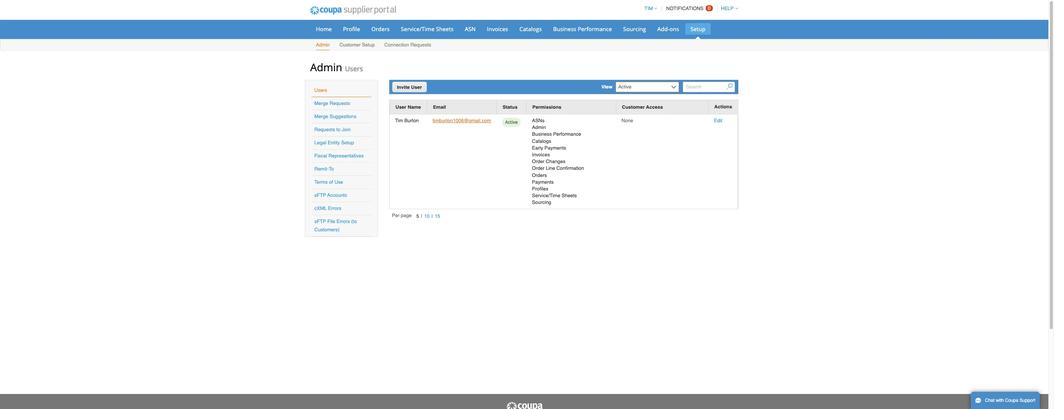 Task type: locate. For each thing, give the bounding box(es) containing it.
0 vertical spatial requests
[[411, 42, 431, 48]]

1 horizontal spatial customer
[[622, 104, 645, 110]]

active button
[[502, 118, 521, 129]]

user name button
[[396, 103, 421, 111]]

sftp accounts
[[314, 193, 347, 198]]

0 vertical spatial catalogs
[[520, 25, 542, 33]]

customer access button
[[622, 103, 663, 111]]

errors left (to
[[337, 219, 350, 225]]

users link
[[314, 87, 327, 93]]

0 horizontal spatial business
[[532, 132, 552, 137]]

orders link
[[367, 23, 395, 35]]

user inside invite user link
[[411, 84, 422, 90]]

0 horizontal spatial setup
[[341, 140, 354, 146]]

service/time up connection requests
[[401, 25, 435, 33]]

1 vertical spatial admin
[[310, 60, 342, 74]]

requests
[[411, 42, 431, 48], [330, 101, 350, 106], [314, 127, 335, 133]]

representatives
[[329, 153, 364, 159]]

user name
[[396, 104, 421, 110]]

admin down "admin" link
[[310, 60, 342, 74]]

0 horizontal spatial invoices
[[487, 25, 508, 33]]

users inside admin users
[[345, 64, 363, 73]]

1 vertical spatial payments
[[532, 179, 554, 185]]

payments up changes
[[545, 145, 566, 151]]

sftp up cxml
[[314, 193, 326, 198]]

catalogs
[[520, 25, 542, 33], [532, 138, 551, 144]]

admin down asns
[[532, 125, 546, 130]]

5
[[416, 214, 419, 219]]

merge suggestions link
[[314, 114, 357, 119]]

1 vertical spatial customer
[[622, 104, 645, 110]]

0 vertical spatial customer
[[340, 42, 361, 48]]

(to
[[351, 219, 357, 225]]

0 vertical spatial orders
[[371, 25, 390, 33]]

1 vertical spatial sourcing
[[532, 200, 551, 206]]

navigation
[[641, 1, 738, 16], [392, 213, 442, 221]]

1 vertical spatial sheets
[[562, 193, 577, 199]]

chat with coupa support button
[[971, 392, 1040, 410]]

to
[[329, 166, 334, 172]]

1 vertical spatial invoices
[[532, 152, 550, 158]]

0 vertical spatial setup
[[691, 25, 706, 33]]

orders up connection
[[371, 25, 390, 33]]

payments
[[545, 145, 566, 151], [532, 179, 554, 185]]

home
[[316, 25, 332, 33]]

invoices
[[487, 25, 508, 33], [532, 152, 550, 158]]

0 horizontal spatial user
[[396, 104, 406, 110]]

users up merge requests
[[314, 87, 327, 93]]

0 horizontal spatial sourcing
[[532, 200, 551, 206]]

invoices down early
[[532, 152, 550, 158]]

admin for admin users
[[310, 60, 342, 74]]

0 horizontal spatial |
[[421, 214, 422, 219]]

2 vertical spatial admin
[[532, 125, 546, 130]]

admin down home
[[316, 42, 330, 48]]

users
[[345, 64, 363, 73], [314, 87, 327, 93]]

0 vertical spatial users
[[345, 64, 363, 73]]

profile
[[343, 25, 360, 33]]

service/time
[[401, 25, 435, 33], [532, 193, 560, 199]]

catalogs right invoices link
[[520, 25, 542, 33]]

user inside the "user name" button
[[396, 104, 406, 110]]

cxml
[[314, 206, 327, 211]]

fiscal
[[314, 153, 327, 159]]

1 vertical spatial service/time
[[532, 193, 560, 199]]

chat with coupa support
[[985, 398, 1036, 404]]

2 | from the left
[[432, 214, 433, 219]]

2 vertical spatial requests
[[314, 127, 335, 133]]

sourcing inside "link"
[[623, 25, 646, 33]]

1 vertical spatial requests
[[330, 101, 350, 106]]

customer for customer setup
[[340, 42, 361, 48]]

business down asns
[[532, 132, 552, 137]]

merge
[[314, 101, 328, 106], [314, 114, 328, 119]]

setup down notifications 0
[[691, 25, 706, 33]]

0 vertical spatial sourcing
[[623, 25, 646, 33]]

customer inside "link"
[[340, 42, 361, 48]]

tim up sourcing "link"
[[645, 6, 653, 11]]

15
[[435, 214, 440, 219]]

sftp up customers)
[[314, 219, 326, 225]]

sheets down confirmation
[[562, 193, 577, 199]]

orders
[[371, 25, 390, 33], [532, 173, 547, 178]]

asns admin business performance catalogs early payments invoices order changes order line confirmation orders payments profiles service/time sheets sourcing
[[532, 118, 584, 206]]

business
[[553, 25, 576, 33], [532, 132, 552, 137]]

invite
[[397, 84, 410, 90]]

1 | from the left
[[421, 214, 422, 219]]

1 horizontal spatial sheets
[[562, 193, 577, 199]]

0 vertical spatial merge
[[314, 101, 328, 106]]

0 vertical spatial sheets
[[436, 25, 454, 33]]

1 vertical spatial errors
[[337, 219, 350, 225]]

0 vertical spatial coupa supplier portal image
[[305, 1, 401, 20]]

1 horizontal spatial navigation
[[641, 1, 738, 16]]

1 vertical spatial user
[[396, 104, 406, 110]]

1 horizontal spatial service/time
[[532, 193, 560, 199]]

0 vertical spatial errors
[[328, 206, 341, 211]]

0 horizontal spatial navigation
[[392, 213, 442, 221]]

sftp
[[314, 193, 326, 198], [314, 219, 326, 225]]

merge down merge requests
[[314, 114, 328, 119]]

add-ons
[[658, 25, 679, 33]]

service/time sheets
[[401, 25, 454, 33]]

tim left burton
[[395, 118, 403, 124]]

users down customer setup "link"
[[345, 64, 363, 73]]

errors down accounts
[[328, 206, 341, 211]]

sftp for sftp file errors (to customers)
[[314, 219, 326, 225]]

accounts
[[327, 193, 347, 198]]

1 vertical spatial performance
[[553, 132, 581, 137]]

setup
[[691, 25, 706, 33], [362, 42, 375, 48], [341, 140, 354, 146]]

invite user link
[[392, 82, 427, 92]]

0 vertical spatial business
[[553, 25, 576, 33]]

email button
[[433, 103, 446, 111]]

2 merge from the top
[[314, 114, 328, 119]]

2 sftp from the top
[[314, 219, 326, 225]]

tim
[[645, 6, 653, 11], [395, 118, 403, 124]]

confirmation
[[557, 166, 584, 171]]

1 sftp from the top
[[314, 193, 326, 198]]

1 vertical spatial order
[[532, 166, 545, 171]]

1 horizontal spatial user
[[411, 84, 422, 90]]

permissions
[[533, 104, 562, 110]]

1 order from the top
[[532, 159, 545, 165]]

sheets inside asns admin business performance catalogs early payments invoices order changes order line confirmation orders payments profiles service/time sheets sourcing
[[562, 193, 577, 199]]

sourcing down profiles
[[532, 200, 551, 206]]

permissions button
[[533, 103, 562, 111]]

order down early
[[532, 159, 545, 165]]

user left name
[[396, 104, 406, 110]]

0 horizontal spatial users
[[314, 87, 327, 93]]

0 horizontal spatial tim
[[395, 118, 403, 124]]

requests up 'suggestions'
[[330, 101, 350, 106]]

1 horizontal spatial sourcing
[[623, 25, 646, 33]]

1 vertical spatial tim
[[395, 118, 403, 124]]

setup link
[[686, 23, 711, 35]]

0 horizontal spatial customer
[[340, 42, 361, 48]]

10 button
[[422, 213, 432, 220]]

2 horizontal spatial setup
[[691, 25, 706, 33]]

service/time down profiles
[[532, 193, 560, 199]]

2 order from the top
[[532, 166, 545, 171]]

0 vertical spatial user
[[411, 84, 422, 90]]

catalogs up early
[[532, 138, 551, 144]]

invite user
[[397, 84, 422, 90]]

1 horizontal spatial business
[[553, 25, 576, 33]]

requests left the to
[[314, 127, 335, 133]]

sourcing down tim link at the right top
[[623, 25, 646, 33]]

timburton1006@gmail.com
[[433, 118, 491, 124]]

requests to join
[[314, 127, 351, 133]]

to
[[336, 127, 341, 133]]

asns
[[532, 118, 545, 124]]

1 horizontal spatial users
[[345, 64, 363, 73]]

payments up profiles
[[532, 179, 554, 185]]

remit-to
[[314, 166, 334, 172]]

1 vertical spatial merge
[[314, 114, 328, 119]]

sftp for sftp accounts
[[314, 193, 326, 198]]

invoices right asn
[[487, 25, 508, 33]]

tim link
[[641, 6, 658, 11]]

1 vertical spatial business
[[532, 132, 552, 137]]

help link
[[718, 6, 738, 11]]

orders down line
[[532, 173, 547, 178]]

search image
[[726, 84, 733, 90]]

1 vertical spatial setup
[[362, 42, 375, 48]]

customer up none
[[622, 104, 645, 110]]

admin users
[[310, 60, 363, 74]]

1 horizontal spatial setup
[[362, 42, 375, 48]]

asn
[[465, 25, 476, 33]]

1 merge from the top
[[314, 101, 328, 106]]

sheets
[[436, 25, 454, 33], [562, 193, 577, 199]]

| left 15
[[432, 214, 433, 219]]

sheets left asn link
[[436, 25, 454, 33]]

merge for merge requests
[[314, 101, 328, 106]]

1 vertical spatial navigation
[[392, 213, 442, 221]]

invoices inside asns admin business performance catalogs early payments invoices order changes order line confirmation orders payments profiles service/time sheets sourcing
[[532, 152, 550, 158]]

0 horizontal spatial orders
[[371, 25, 390, 33]]

sftp inside sftp file errors (to customers)
[[314, 219, 326, 225]]

1 horizontal spatial tim
[[645, 6, 653, 11]]

setup down "orders" link
[[362, 42, 375, 48]]

business right catalogs link
[[553, 25, 576, 33]]

cxml errors
[[314, 206, 341, 211]]

0 horizontal spatial sheets
[[436, 25, 454, 33]]

notifications
[[666, 6, 704, 11]]

order
[[532, 159, 545, 165], [532, 166, 545, 171]]

1 horizontal spatial invoices
[[532, 152, 550, 158]]

navigation containing per page
[[392, 213, 442, 221]]

performance
[[578, 25, 612, 33], [553, 132, 581, 137]]

merge down users link at the top
[[314, 101, 328, 106]]

customer down profile
[[340, 42, 361, 48]]

actions
[[715, 104, 732, 110]]

navigation containing notifications 0
[[641, 1, 738, 16]]

errors
[[328, 206, 341, 211], [337, 219, 350, 225]]

0 vertical spatial admin
[[316, 42, 330, 48]]

0 horizontal spatial coupa supplier portal image
[[305, 1, 401, 20]]

| right 5
[[421, 214, 422, 219]]

0 vertical spatial tim
[[645, 6, 653, 11]]

sourcing
[[623, 25, 646, 33], [532, 200, 551, 206]]

user right invite
[[411, 84, 422, 90]]

setup down the "join"
[[341, 140, 354, 146]]

1 vertical spatial sftp
[[314, 219, 326, 225]]

legal
[[314, 140, 326, 146]]

customer
[[340, 42, 361, 48], [622, 104, 645, 110]]

admin
[[316, 42, 330, 48], [310, 60, 342, 74], [532, 125, 546, 130]]

1 vertical spatial orders
[[532, 173, 547, 178]]

connection requests link
[[384, 41, 432, 50]]

customer inside button
[[622, 104, 645, 110]]

support
[[1020, 398, 1036, 404]]

|
[[421, 214, 422, 219], [432, 214, 433, 219]]

1 horizontal spatial orders
[[532, 173, 547, 178]]

0 vertical spatial sftp
[[314, 193, 326, 198]]

requests down service/time sheets
[[411, 42, 431, 48]]

business performance
[[553, 25, 612, 33]]

order left line
[[532, 166, 545, 171]]

1 horizontal spatial |
[[432, 214, 433, 219]]

coupa supplier portal image
[[305, 1, 401, 20], [506, 402, 543, 410]]

0 vertical spatial navigation
[[641, 1, 738, 16]]

0 horizontal spatial service/time
[[401, 25, 435, 33]]

1 vertical spatial catalogs
[[532, 138, 551, 144]]

0 vertical spatial order
[[532, 159, 545, 165]]

1 horizontal spatial coupa supplier portal image
[[506, 402, 543, 410]]



Task type: describe. For each thing, give the bounding box(es) containing it.
line
[[546, 166, 555, 171]]

requests for merge requests
[[330, 101, 350, 106]]

active
[[505, 119, 518, 125]]

sftp file errors (to customers)
[[314, 219, 357, 233]]

chat
[[985, 398, 995, 404]]

admin for admin
[[316, 42, 330, 48]]

coupa
[[1005, 398, 1019, 404]]

merge suggestions
[[314, 114, 357, 119]]

requests for connection requests
[[411, 42, 431, 48]]

connection
[[385, 42, 409, 48]]

home link
[[311, 23, 337, 35]]

customer setup
[[340, 42, 375, 48]]

use
[[335, 179, 343, 185]]

terms of use
[[314, 179, 343, 185]]

asn link
[[460, 23, 481, 35]]

1 vertical spatial users
[[314, 87, 327, 93]]

5 button
[[415, 213, 421, 220]]

setup inside "link"
[[362, 42, 375, 48]]

changes
[[546, 159, 566, 165]]

notifications 0
[[666, 5, 711, 11]]

0 vertical spatial payments
[[545, 145, 566, 151]]

business inside asns admin business performance catalogs early payments invoices order changes order line confirmation orders payments profiles service/time sheets sourcing
[[532, 132, 552, 137]]

merge for merge suggestions
[[314, 114, 328, 119]]

requests to join link
[[314, 127, 351, 133]]

none
[[622, 118, 633, 124]]

profiles
[[532, 186, 548, 192]]

remit-to link
[[314, 166, 334, 172]]

edit
[[714, 118, 723, 124]]

2 vertical spatial setup
[[341, 140, 354, 146]]

sourcing inside asns admin business performance catalogs early payments invoices order changes order line confirmation orders payments profiles service/time sheets sourcing
[[532, 200, 551, 206]]

per page
[[392, 213, 412, 219]]

tim burton
[[395, 118, 419, 124]]

business performance link
[[548, 23, 617, 35]]

status button
[[503, 103, 518, 111]]

legal entity setup
[[314, 140, 354, 146]]

catalogs link
[[515, 23, 547, 35]]

burton
[[405, 118, 419, 124]]

add-
[[658, 25, 670, 33]]

0 vertical spatial performance
[[578, 25, 612, 33]]

fiscal representatives
[[314, 153, 364, 159]]

5 | 10 | 15
[[416, 214, 440, 219]]

name
[[408, 104, 421, 110]]

of
[[329, 179, 333, 185]]

edit link
[[714, 118, 723, 124]]

view
[[602, 84, 613, 90]]

Search text field
[[683, 82, 735, 92]]

file
[[327, 219, 335, 225]]

catalogs inside asns admin business performance catalogs early payments invoices order changes order line confirmation orders payments profiles service/time sheets sourcing
[[532, 138, 551, 144]]

customer setup link
[[339, 41, 375, 50]]

service/time inside asns admin business performance catalogs early payments invoices order changes order line confirmation orders payments profiles service/time sheets sourcing
[[532, 193, 560, 199]]

performance inside asns admin business performance catalogs early payments invoices order changes order line confirmation orders payments profiles service/time sheets sourcing
[[553, 132, 581, 137]]

connection requests
[[385, 42, 431, 48]]

fiscal representatives link
[[314, 153, 364, 159]]

terms of use link
[[314, 179, 343, 185]]

page
[[401, 213, 412, 219]]

profile link
[[338, 23, 365, 35]]

invoices link
[[482, 23, 513, 35]]

0 vertical spatial invoices
[[487, 25, 508, 33]]

per
[[392, 213, 400, 219]]

early
[[532, 145, 543, 151]]

service/time sheets link
[[396, 23, 459, 35]]

ons
[[670, 25, 679, 33]]

sourcing link
[[618, 23, 651, 35]]

timburton1006@gmail.com link
[[433, 118, 491, 124]]

orders inside asns admin business performance catalogs early payments invoices order changes order line confirmation orders payments profiles service/time sheets sourcing
[[532, 173, 547, 178]]

email
[[433, 104, 446, 110]]

help
[[721, 6, 734, 11]]

admin inside asns admin business performance catalogs early payments invoices order changes order line confirmation orders payments profiles service/time sheets sourcing
[[532, 125, 546, 130]]

customer access
[[622, 104, 663, 110]]

join
[[342, 127, 351, 133]]

legal entity setup link
[[314, 140, 354, 146]]

10
[[424, 214, 430, 219]]

sftp accounts link
[[314, 193, 347, 198]]

1 vertical spatial coupa supplier portal image
[[506, 402, 543, 410]]

status
[[503, 104, 518, 110]]

0 vertical spatial service/time
[[401, 25, 435, 33]]

tim for tim
[[645, 6, 653, 11]]

errors inside sftp file errors (to customers)
[[337, 219, 350, 225]]

tim for tim burton
[[395, 118, 403, 124]]

merge requests link
[[314, 101, 350, 106]]

remit-
[[314, 166, 329, 172]]

View text field
[[616, 82, 670, 92]]

cxml errors link
[[314, 206, 341, 211]]

admin link
[[316, 41, 330, 50]]

customer for customer access
[[622, 104, 645, 110]]

sftp file errors (to customers) link
[[314, 219, 357, 233]]

add-ons link
[[653, 23, 684, 35]]

access
[[646, 104, 663, 110]]

suggestions
[[330, 114, 357, 119]]

customers)
[[314, 227, 340, 233]]

0
[[708, 5, 711, 11]]



Task type: vqa. For each thing, say whether or not it's contained in the screenshot.
Notifications
yes



